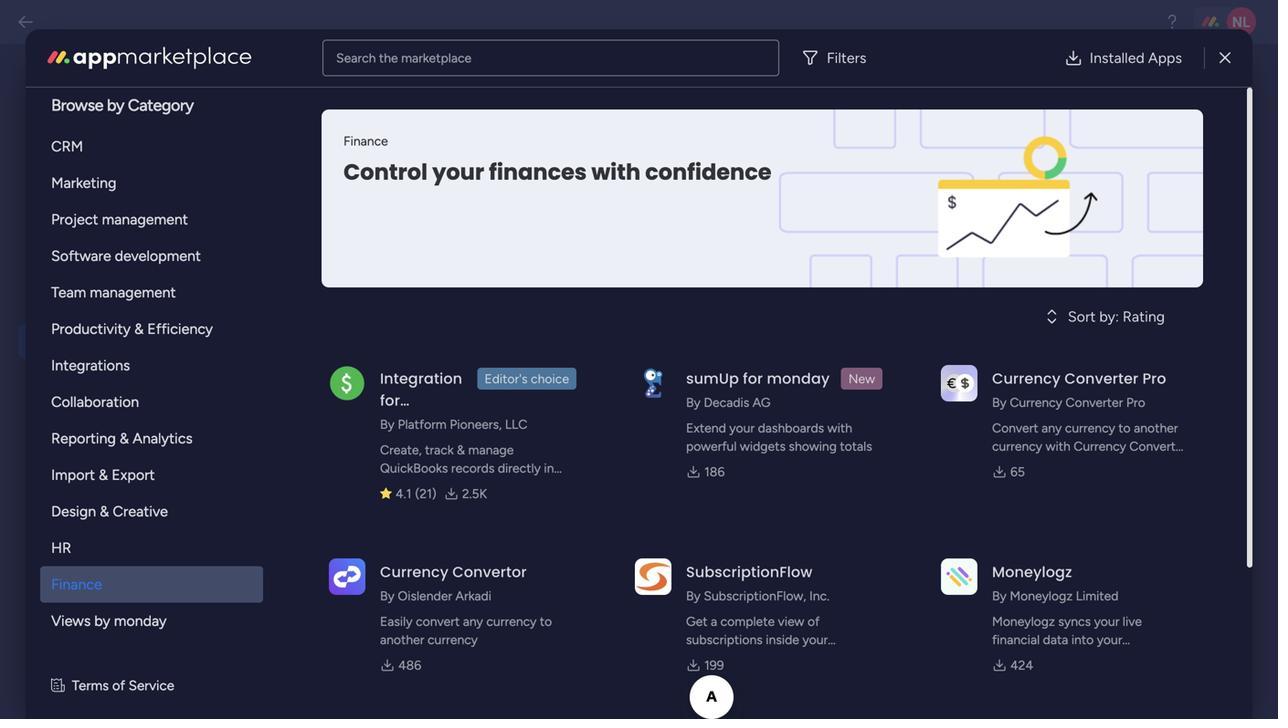 Task type: describe. For each thing, give the bounding box(es) containing it.
up
[[103, 452, 124, 472]]

your inside finance control your finances with confidence
[[432, 157, 484, 188]]

by inside "subscriptionflow by subscriptionflow, inc."
[[686, 589, 701, 604]]

api v2 token
[[303, 83, 419, 107]]

users button
[[18, 243, 230, 279]]

create, track & manage quickbooks records directly in monday
[[380, 443, 554, 495]]

copier
[[68, 638, 113, 657]]

marketplace
[[401, 50, 472, 66]]

your up important
[[553, 366, 580, 383]]

convert
[[992, 421, 1039, 436]]

billing button
[[18, 364, 230, 400]]

the for search
[[379, 50, 398, 66]]

sort
[[1068, 308, 1096, 326]]

monday up the ag
[[767, 369, 830, 389]]

you
[[523, 346, 546, 362]]

0 horizontal spatial app
[[358, 387, 381, 403]]

software development
[[51, 248, 201, 265]]

directory
[[133, 492, 199, 512]]

secure.
[[421, 407, 464, 424]]

collaboration
[[51, 394, 139, 411]]

2.5k
[[462, 487, 487, 502]]

subscriptionflow by subscriptionflow, inc.
[[686, 562, 830, 604]]

stats
[[119, 412, 154, 432]]

4.1 (21)
[[396, 487, 437, 502]]

api left the 'tokens'
[[507, 194, 525, 209]]

copy button
[[603, 157, 669, 186]]

the for in
[[316, 194, 334, 209]]

general
[[69, 171, 125, 190]]

in the new api there are only personal api tokens
[[303, 194, 564, 209]]

software
[[51, 248, 111, 265]]

search the marketplace
[[336, 50, 472, 66]]

sort by: rating button
[[1011, 302, 1203, 332]]

cross account copier
[[68, 613, 173, 657]]

by:
[[1099, 308, 1119, 326]]

subscriptionflow inside get a complete view of subscriptions inside your monday.com interface with subscriptionflow app
[[686, 669, 786, 685]]

tidy
[[69, 452, 99, 472]]

app
[[789, 669, 813, 685]]

186
[[704, 465, 725, 480]]

inc.
[[809, 589, 830, 604]]

in
[[303, 194, 313, 209]]

team management
[[51, 284, 176, 302]]

moneylogz by moneylogz limited
[[992, 562, 1119, 604]]

it's
[[458, 387, 476, 403]]

by decadis ag
[[686, 395, 771, 411]]

development
[[115, 248, 201, 265]]

1 vertical spatial pro
[[1126, 395, 1146, 411]]

monday up capabilities
[[384, 346, 434, 362]]

keep
[[590, 387, 619, 403]]

marketing
[[51, 175, 116, 192]]

totals
[[840, 439, 872, 455]]

monday down permissions button
[[114, 613, 167, 630]]

0 vertical spatial converter
[[1065, 369, 1139, 389]]

api up 'order'
[[464, 346, 484, 362]]

4.1
[[396, 487, 411, 502]]

account
[[114, 613, 173, 633]]

import & export
[[51, 467, 155, 484]]

new
[[849, 371, 875, 387]]

billing
[[69, 372, 111, 392]]

cross
[[68, 613, 110, 633]]

only
[[433, 194, 456, 209]]

app logo image for moneylogz
[[941, 559, 978, 595]]

capabilities
[[358, 366, 427, 383]]

quickbooks inside create, track & manage quickbooks records directly in monday
[[380, 461, 448, 476]]

in inside "the monday app api gives you powerful capabilities in order to enhance your monday app experience. it's very important to keep your api token secure."
[[431, 366, 441, 383]]

usage
[[69, 412, 115, 432]]

decadis
[[704, 395, 749, 411]]

crm
[[51, 138, 83, 155]]

converter inside the convert any currency to another currency with currency converter pro.
[[1130, 439, 1187, 455]]

the
[[358, 346, 381, 362]]

monday inside create, track & manage quickbooks records directly in monday
[[380, 479, 426, 495]]

dapulse info image
[[322, 248, 340, 275]]

showing
[[789, 439, 837, 455]]

& inside create, track & manage quickbooks records directly in monday
[[457, 443, 465, 458]]

users
[[69, 251, 110, 271]]

security
[[69, 291, 129, 311]]

administration
[[32, 78, 214, 111]]

usage stats button
[[18, 404, 230, 440]]

permissions
[[69, 573, 155, 593]]

integrations
[[51, 357, 130, 375]]

integration for quickbooks
[[380, 369, 466, 433]]

browse
[[51, 95, 103, 115]]

efficiency
[[147, 321, 213, 338]]

your inside get a complete view of subscriptions inside your monday.com interface with subscriptionflow app
[[803, 633, 828, 648]]

monday icon image
[[322, 344, 339, 371]]

developers.monday.com link
[[358, 270, 508, 287]]

any inside the convert any currency to another currency with currency converter pro.
[[1042, 421, 1062, 436]]

token
[[382, 407, 417, 424]]

productivity & efficiency
[[51, 321, 213, 338]]

token for personal api token
[[384, 133, 420, 149]]

design & creative
[[51, 503, 168, 521]]

apps marketplace image
[[47, 47, 251, 69]]

analytics
[[133, 430, 193, 448]]

your inside extend your dashboards with powerful widgets showing totals
[[729, 421, 755, 436]]

import
[[51, 467, 95, 484]]

terms of use image
[[51, 677, 65, 697]]

0 vertical spatial moneylogz
[[992, 562, 1072, 583]]

apps button
[[18, 525, 230, 561]]

browse by category
[[51, 95, 194, 115]]

with inside finance control your finances with confidence
[[591, 157, 641, 188]]

terms
[[72, 678, 109, 695]]

0 vertical spatial app
[[437, 346, 460, 362]]

extend your dashboards with powerful widgets showing totals
[[686, 421, 872, 455]]

project
[[51, 211, 98, 228]]

by for views
[[94, 613, 110, 630]]

with inside get a complete view of subscriptions inside your monday.com interface with subscriptionflow app
[[818, 651, 843, 667]]

finance for finance control your finances with confidence
[[344, 133, 388, 149]]

rating
[[1123, 308, 1165, 326]]

manage
[[468, 443, 514, 458]]

learn more link
[[32, 115, 230, 136]]

to inside the convert any currency to another currency with currency converter pro.
[[1119, 421, 1131, 436]]

view
[[778, 614, 804, 630]]

1 quickbooks from the top
[[380, 413, 466, 433]]

terms of service
[[72, 678, 174, 695]]

app logo image for currency convertor
[[329, 559, 365, 595]]

of inside get a complete view of subscriptions inside your monday.com interface with subscriptionflow app
[[808, 614, 820, 630]]

1 vertical spatial converter
[[1066, 395, 1123, 411]]



Task type: vqa. For each thing, say whether or not it's contained in the screenshot.
Views the by
yes



Task type: locate. For each thing, give the bounding box(es) containing it.
there
[[383, 194, 411, 209]]

copy
[[631, 164, 661, 180]]

any inside 'easily convert any currency to another currency'
[[463, 614, 483, 630]]

0 vertical spatial powerful
[[549, 346, 604, 362]]

in
[[431, 366, 441, 383], [544, 461, 554, 476]]

extend
[[686, 421, 726, 436]]

to
[[481, 366, 494, 383], [573, 387, 586, 403], [1119, 421, 1131, 436], [540, 614, 552, 630]]

api left v2
[[303, 83, 334, 107]]

with inside extend your dashboards with powerful widgets showing totals
[[827, 421, 852, 436]]

convert
[[416, 614, 460, 630]]

content directory
[[69, 492, 199, 512]]

token down search the marketplace
[[366, 83, 419, 107]]

your up only
[[432, 157, 484, 188]]

tidy up button
[[18, 444, 230, 480]]

confidence
[[645, 157, 772, 188]]

management
[[102, 211, 188, 228], [90, 284, 176, 302]]

0 vertical spatial subscriptionflow
[[686, 562, 813, 583]]

0 vertical spatial quickbooks
[[380, 413, 466, 433]]

installed apps
[[1090, 49, 1182, 67]]

customization
[[69, 211, 175, 231]]

for
[[743, 369, 763, 389], [380, 391, 400, 411]]

0 vertical spatial for
[[743, 369, 763, 389]]

control
[[344, 157, 428, 188]]

tokens
[[528, 194, 564, 209]]

another inside 'easily convert any currency to another currency'
[[380, 633, 424, 648]]

files o image
[[611, 165, 623, 178]]

your up widgets
[[729, 421, 755, 436]]

pro up the convert any currency to another currency with currency converter pro.
[[1126, 395, 1146, 411]]

powerful down extend
[[686, 439, 737, 455]]

api right new
[[362, 194, 380, 209]]

subscriptions
[[686, 633, 763, 648]]

token up control
[[384, 133, 420, 149]]

for up the ag
[[743, 369, 763, 389]]

of right terms
[[112, 678, 125, 695]]

sort by: rating
[[1068, 308, 1165, 326]]

by
[[686, 395, 701, 411], [992, 395, 1007, 411], [380, 417, 395, 433], [380, 589, 395, 604], [686, 589, 701, 604], [992, 589, 1007, 604]]

management up development at top left
[[102, 211, 188, 228]]

service
[[129, 678, 174, 695]]

currency inside the convert any currency to another currency with currency converter pro.
[[1074, 439, 1126, 455]]

1 vertical spatial in
[[544, 461, 554, 476]]

any down arkadi
[[463, 614, 483, 630]]

any
[[1042, 421, 1062, 436], [463, 614, 483, 630]]

design
[[51, 503, 96, 521]]

token for api v2 token
[[366, 83, 419, 107]]

search
[[336, 50, 376, 66]]

currency converter pro by currency converter pro
[[992, 369, 1167, 411]]

your right keep
[[623, 387, 650, 403]]

easily
[[380, 614, 413, 630]]

1 horizontal spatial powerful
[[686, 439, 737, 455]]

by inside 'moneylogz by moneylogz limited'
[[992, 589, 1007, 604]]

0 vertical spatial apps
[[1148, 49, 1182, 67]]

reporting & analytics
[[51, 430, 193, 448]]

monday.com
[[686, 651, 760, 667]]

0 vertical spatial by
[[107, 95, 124, 115]]

help image
[[1163, 13, 1181, 31]]

& for creative
[[100, 503, 109, 521]]

new
[[337, 194, 359, 209]]

0 vertical spatial another
[[1134, 421, 1178, 436]]

another down currency converter pro by currency converter pro
[[1134, 421, 1178, 436]]

subscriptionflow inside "subscriptionflow by subscriptionflow, inc."
[[686, 562, 813, 583]]

1 horizontal spatial for
[[743, 369, 763, 389]]

0 horizontal spatial apps
[[69, 533, 106, 552]]

1 vertical spatial any
[[463, 614, 483, 630]]

interface
[[763, 651, 815, 667]]

apps down help "image"
[[1148, 49, 1182, 67]]

filters button
[[794, 40, 881, 76]]

api inside api button
[[69, 332, 93, 351]]

create,
[[380, 443, 422, 458]]

v2
[[339, 83, 361, 107]]

1 vertical spatial app
[[358, 387, 381, 403]]

complete
[[721, 614, 775, 630]]

directly
[[498, 461, 541, 476]]

0 vertical spatial any
[[1042, 421, 1062, 436]]

monday
[[384, 346, 434, 362], [584, 366, 633, 383], [767, 369, 830, 389], [380, 479, 426, 495], [114, 613, 167, 630]]

of right view
[[808, 614, 820, 630]]

0 horizontal spatial another
[[380, 633, 424, 648]]

subscriptionflow up subscriptionflow, in the bottom of the page
[[686, 562, 813, 583]]

converter
[[1065, 369, 1139, 389], [1066, 395, 1123, 411], [1130, 439, 1187, 455]]

content directory button
[[18, 485, 230, 520]]

1 vertical spatial the
[[316, 194, 334, 209]]

0 vertical spatial the
[[379, 50, 398, 66]]

arkadi
[[455, 589, 492, 604]]

records
[[451, 461, 495, 476]]

1 vertical spatial powerful
[[686, 439, 737, 455]]

2 quickbooks from the top
[[380, 461, 448, 476]]

1 vertical spatial subscriptionflow
[[686, 669, 786, 685]]

1 vertical spatial by
[[94, 613, 110, 630]]

general button
[[18, 163, 230, 199]]

0 horizontal spatial any
[[463, 614, 483, 630]]

0 horizontal spatial finance
[[51, 577, 102, 594]]

in inside create, track & manage quickbooks records directly in monday
[[544, 461, 554, 476]]

1 horizontal spatial any
[[1042, 421, 1062, 436]]

finance up 'views'
[[51, 577, 102, 594]]

subscriptionflow down the monday.com
[[686, 669, 786, 685]]

monday up keep
[[584, 366, 633, 383]]

1 horizontal spatial another
[[1134, 421, 1178, 436]]

by inside currency converter pro by currency converter pro
[[992, 395, 1007, 411]]

1 vertical spatial apps
[[69, 533, 106, 552]]

are
[[414, 194, 430, 209]]

by inside currency convertor by oislender arkadi
[[380, 589, 395, 604]]

1 vertical spatial management
[[90, 284, 176, 302]]

export
[[112, 467, 155, 484]]

199
[[704, 658, 724, 674]]

with
[[591, 157, 641, 188], [827, 421, 852, 436], [1046, 439, 1071, 455], [818, 651, 843, 667]]

&
[[134, 321, 144, 338], [120, 430, 129, 448], [457, 443, 465, 458], [99, 467, 108, 484], [100, 503, 109, 521]]

to inside 'easily convert any currency to another currency'
[[540, 614, 552, 630]]

management for team management
[[90, 284, 176, 302]]

another inside the convert any currency to another currency with currency converter pro.
[[1134, 421, 1178, 436]]

pro down rating
[[1143, 369, 1167, 389]]

app up 'order'
[[437, 346, 460, 362]]

1 vertical spatial another
[[380, 633, 424, 648]]

the right search
[[379, 50, 398, 66]]

widgets
[[740, 439, 786, 455]]

app down capabilities
[[358, 387, 381, 403]]

quickbooks down create,
[[380, 461, 448, 476]]

any right convert
[[1042, 421, 1062, 436]]

1 horizontal spatial in
[[544, 461, 554, 476]]

1 vertical spatial quickbooks
[[380, 461, 448, 476]]

0 horizontal spatial powerful
[[549, 346, 604, 362]]

1 vertical spatial for
[[380, 391, 400, 411]]

pioneers,
[[450, 417, 502, 433]]

1 horizontal spatial of
[[808, 614, 820, 630]]

powerful inside "the monday app api gives you powerful capabilities in order to enhance your monday app experience. it's very important to keep your api token secure."
[[549, 346, 604, 362]]

currency
[[992, 369, 1061, 389], [1010, 395, 1063, 411], [1074, 439, 1126, 455], [380, 562, 449, 583]]

2 vertical spatial converter
[[1130, 439, 1187, 455]]

1 subscriptionflow from the top
[[686, 562, 813, 583]]

0 vertical spatial finance
[[344, 133, 388, 149]]

0 vertical spatial token
[[366, 83, 419, 107]]

permissions button
[[18, 565, 230, 601]]

apps
[[1148, 49, 1182, 67], [69, 533, 106, 552]]

0 vertical spatial pro
[[1143, 369, 1167, 389]]

2 subscriptionflow from the top
[[686, 669, 786, 685]]

tidy up
[[69, 452, 124, 472]]

more
[[69, 117, 101, 133]]

0 horizontal spatial in
[[431, 366, 441, 383]]

& for export
[[99, 467, 108, 484]]

monday down create,
[[380, 479, 426, 495]]

get a complete view of subscriptions inside your monday.com interface with subscriptionflow app
[[686, 614, 843, 685]]

filters
[[827, 49, 867, 67]]

personal
[[303, 133, 356, 149]]

your down view
[[803, 633, 828, 648]]

a
[[711, 614, 717, 630]]

api up control
[[359, 133, 380, 149]]

integration
[[380, 369, 462, 389]]

quickbooks down experience.
[[380, 413, 466, 433]]

inside
[[766, 633, 799, 648]]

management down 'users' button
[[90, 284, 176, 302]]

experience.
[[385, 387, 455, 403]]

1 vertical spatial token
[[384, 133, 420, 149]]

0 vertical spatial in
[[431, 366, 441, 383]]

1 vertical spatial moneylogz
[[1010, 589, 1073, 604]]

app logo image for currency converter pro
[[941, 365, 978, 402]]

banner logo image
[[848, 110, 1181, 288]]

api
[[303, 83, 334, 107], [359, 133, 380, 149], [362, 194, 380, 209], [507, 194, 525, 209], [69, 332, 93, 351], [464, 346, 484, 362], [358, 407, 379, 424]]

app logo image for subscriptionflow
[[635, 559, 672, 595]]

currency inside currency convertor by oislender arkadi
[[380, 562, 449, 583]]

0 vertical spatial management
[[102, 211, 188, 228]]

security button
[[18, 284, 230, 319]]

order
[[445, 366, 478, 383]]

with inside the convert any currency to another currency with currency converter pro.
[[1046, 439, 1071, 455]]

for for integration
[[380, 391, 400, 411]]

for for sumup
[[743, 369, 763, 389]]

& for efficiency
[[134, 321, 144, 338]]

another down easily at the left bottom
[[380, 633, 424, 648]]

get
[[686, 614, 708, 630]]

hr
[[51, 540, 71, 557]]

0 vertical spatial of
[[808, 614, 820, 630]]

powerful up choice
[[549, 346, 604, 362]]

currency
[[1065, 421, 1115, 436], [992, 439, 1043, 455], [486, 614, 537, 630], [428, 633, 478, 648]]

api up integrations
[[69, 332, 93, 351]]

1 horizontal spatial the
[[379, 50, 398, 66]]

1 vertical spatial finance
[[51, 577, 102, 594]]

for inside integration for quickbooks
[[380, 391, 400, 411]]

app logo image
[[329, 365, 365, 402], [635, 365, 672, 402], [941, 365, 978, 402], [329, 559, 365, 595], [635, 559, 672, 595], [941, 559, 978, 595]]

team
[[51, 284, 86, 302]]

in left 'order'
[[431, 366, 441, 383]]

administration learn more
[[32, 78, 214, 133]]

for down capabilities
[[380, 391, 400, 411]]

0 horizontal spatial of
[[112, 678, 125, 695]]

apps down design at the left
[[69, 533, 106, 552]]

1 horizontal spatial finance
[[344, 133, 388, 149]]

back to workspace image
[[16, 13, 35, 31]]

api button
[[18, 324, 230, 360]]

(21)
[[415, 487, 437, 502]]

the right in on the top left of the page
[[316, 194, 334, 209]]

dapulse x slim image
[[1220, 47, 1231, 69]]

track
[[425, 443, 454, 458]]

finance up control
[[344, 133, 388, 149]]

powerful inside extend your dashboards with powerful widgets showing totals
[[686, 439, 737, 455]]

cross account copier button
[[18, 605, 230, 666]]

1 horizontal spatial apps
[[1148, 49, 1182, 67]]

1 vertical spatial of
[[112, 678, 125, 695]]

finance inside finance control your finances with confidence
[[344, 133, 388, 149]]

65
[[1010, 465, 1025, 480]]

api left token
[[358, 407, 379, 424]]

finance for finance
[[51, 577, 102, 594]]

0 horizontal spatial for
[[380, 391, 400, 411]]

& for analytics
[[120, 430, 129, 448]]

management for project management
[[102, 211, 188, 228]]

noah lott image
[[1227, 7, 1256, 37]]

0 horizontal spatial the
[[316, 194, 334, 209]]

sumup for monday
[[686, 369, 830, 389]]

in right directly
[[544, 461, 554, 476]]

content
[[69, 492, 129, 512]]

1 horizontal spatial app
[[437, 346, 460, 362]]

by for browse
[[107, 95, 124, 115]]



